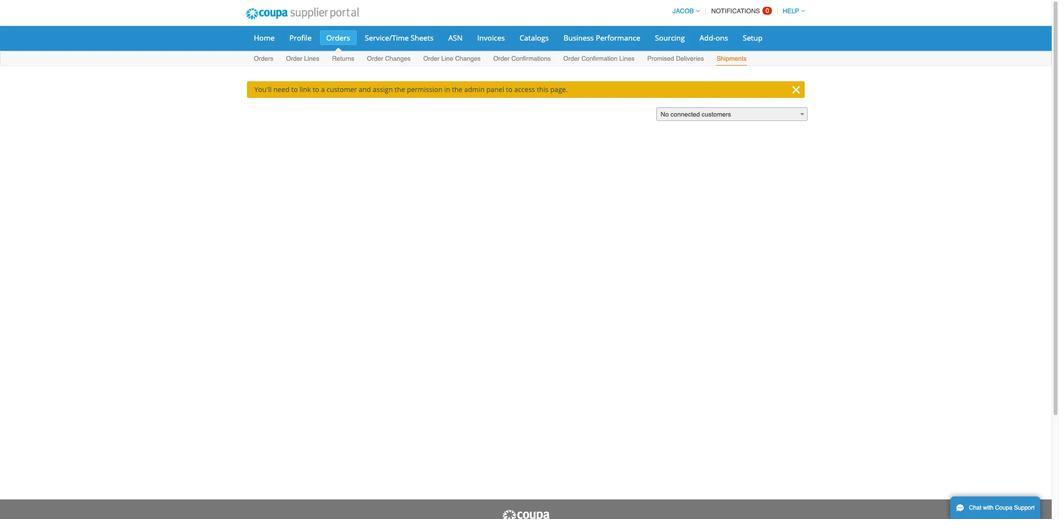 Task type: describe. For each thing, give the bounding box(es) containing it.
deliveries
[[676, 55, 704, 62]]

home link
[[248, 30, 281, 45]]

service/time sheets
[[365, 33, 434, 43]]

with
[[983, 505, 994, 512]]

1 horizontal spatial coupa supplier portal image
[[501, 510, 550, 520]]

service/time sheets link
[[359, 30, 440, 45]]

catalogs link
[[513, 30, 555, 45]]

order confirmations link
[[493, 53, 551, 66]]

this
[[537, 85, 549, 94]]

0 horizontal spatial orders
[[254, 55, 273, 62]]

sheets
[[411, 33, 434, 43]]

and
[[359, 85, 371, 94]]

sourcing
[[655, 33, 685, 43]]

customer
[[327, 85, 357, 94]]

link
[[300, 85, 311, 94]]

customers
[[702, 111, 731, 118]]

help
[[783, 7, 799, 15]]

returns link
[[332, 53, 355, 66]]

order for order confirmation lines
[[563, 55, 580, 62]]

promised deliveries
[[647, 55, 704, 62]]

invoices
[[477, 33, 505, 43]]

2 the from the left
[[452, 85, 462, 94]]

business performance link
[[557, 30, 647, 45]]

order line changes
[[423, 55, 481, 62]]

no
[[661, 111, 669, 118]]

a
[[321, 85, 325, 94]]

home
[[254, 33, 275, 43]]

order lines
[[286, 55, 319, 62]]

order confirmation lines
[[563, 55, 635, 62]]

navigation containing notifications 0
[[668, 1, 805, 21]]

2 lines from the left
[[619, 55, 635, 62]]

ons
[[716, 33, 728, 43]]

chat with coupa support
[[969, 505, 1035, 512]]

panel
[[486, 85, 504, 94]]

chat with coupa support button
[[950, 497, 1041, 520]]

promised deliveries link
[[647, 53, 704, 66]]

order changes link
[[367, 53, 411, 66]]

shipments
[[717, 55, 747, 62]]

promised
[[647, 55, 674, 62]]

returns
[[332, 55, 354, 62]]

order confirmations
[[493, 55, 551, 62]]

confirmation
[[581, 55, 618, 62]]

notifications 0
[[711, 7, 769, 15]]

add-ons link
[[693, 30, 735, 45]]

chat
[[969, 505, 982, 512]]

order lines link
[[286, 53, 320, 66]]

assign
[[373, 85, 393, 94]]

1 to from the left
[[291, 85, 298, 94]]

No connected customers field
[[656, 107, 808, 122]]

confirmations
[[511, 55, 551, 62]]

shipments link
[[716, 53, 747, 66]]

2 changes from the left
[[455, 55, 481, 62]]

1 vertical spatial orders link
[[253, 53, 274, 66]]



Task type: locate. For each thing, give the bounding box(es) containing it.
No connected customers text field
[[657, 108, 807, 122]]

page.
[[550, 85, 568, 94]]

order confirmation lines link
[[563, 53, 635, 66]]

0 horizontal spatial to
[[291, 85, 298, 94]]

1 horizontal spatial to
[[313, 85, 319, 94]]

4 order from the left
[[493, 55, 510, 62]]

orders
[[326, 33, 350, 43], [254, 55, 273, 62]]

profile link
[[283, 30, 318, 45]]

1 lines from the left
[[304, 55, 319, 62]]

lines down "profile" link
[[304, 55, 319, 62]]

invoices link
[[471, 30, 511, 45]]

0
[[766, 7, 769, 14]]

0 vertical spatial coupa supplier portal image
[[239, 1, 365, 26]]

jacob link
[[668, 7, 700, 15]]

business
[[564, 33, 594, 43]]

0 horizontal spatial changes
[[385, 55, 411, 62]]

the right assign
[[395, 85, 405, 94]]

1 vertical spatial orders
[[254, 55, 273, 62]]

profile
[[289, 33, 312, 43]]

changes
[[385, 55, 411, 62], [455, 55, 481, 62]]

support
[[1014, 505, 1035, 512]]

sourcing link
[[649, 30, 691, 45]]

order for order confirmations
[[493, 55, 510, 62]]

order down "invoices"
[[493, 55, 510, 62]]

0 horizontal spatial the
[[395, 85, 405, 94]]

1 horizontal spatial lines
[[619, 55, 635, 62]]

1 order from the left
[[286, 55, 302, 62]]

order changes
[[367, 55, 411, 62]]

service/time
[[365, 33, 409, 43]]

order down service/time
[[367, 55, 383, 62]]

1 vertical spatial coupa supplier portal image
[[501, 510, 550, 520]]

1 changes from the left
[[385, 55, 411, 62]]

orders link down home
[[253, 53, 274, 66]]

0 horizontal spatial orders link
[[253, 53, 274, 66]]

0 vertical spatial orders
[[326, 33, 350, 43]]

the
[[395, 85, 405, 94], [452, 85, 462, 94]]

changes down service/time sheets link
[[385, 55, 411, 62]]

1 horizontal spatial orders link
[[320, 30, 357, 45]]

0 vertical spatial orders link
[[320, 30, 357, 45]]

navigation
[[668, 1, 805, 21]]

2 horizontal spatial to
[[506, 85, 513, 94]]

changes right line
[[455, 55, 481, 62]]

1 horizontal spatial the
[[452, 85, 462, 94]]

order for order lines
[[286, 55, 302, 62]]

to left a
[[313, 85, 319, 94]]

connected
[[671, 111, 700, 118]]

order line changes link
[[423, 53, 481, 66]]

to right panel
[[506, 85, 513, 94]]

access
[[514, 85, 535, 94]]

catalogs
[[520, 33, 549, 43]]

help link
[[778, 7, 805, 15]]

notifications
[[711, 7, 760, 15]]

orders up returns
[[326, 33, 350, 43]]

to left link
[[291, 85, 298, 94]]

asn link
[[442, 30, 469, 45]]

setup
[[743, 33, 763, 43]]

add-ons
[[700, 33, 728, 43]]

setup link
[[737, 30, 769, 45]]

order down business
[[563, 55, 580, 62]]

business performance
[[564, 33, 640, 43]]

order down "profile" link
[[286, 55, 302, 62]]

order for order line changes
[[423, 55, 440, 62]]

coupa supplier portal image
[[239, 1, 365, 26], [501, 510, 550, 520]]

1 horizontal spatial orders
[[326, 33, 350, 43]]

0 horizontal spatial coupa supplier portal image
[[239, 1, 365, 26]]

coupa
[[995, 505, 1013, 512]]

permission
[[407, 85, 443, 94]]

to
[[291, 85, 298, 94], [313, 85, 319, 94], [506, 85, 513, 94]]

orders down home
[[254, 55, 273, 62]]

line
[[441, 55, 453, 62]]

order
[[286, 55, 302, 62], [367, 55, 383, 62], [423, 55, 440, 62], [493, 55, 510, 62], [563, 55, 580, 62]]

performance
[[596, 33, 640, 43]]

you'll need to link to a customer and assign the permission in the admin panel to access this page.
[[254, 85, 568, 94]]

lines
[[304, 55, 319, 62], [619, 55, 635, 62]]

1 horizontal spatial changes
[[455, 55, 481, 62]]

2 to from the left
[[313, 85, 319, 94]]

add-
[[700, 33, 716, 43]]

orders link up returns
[[320, 30, 357, 45]]

the right in on the left of the page
[[452, 85, 462, 94]]

you'll
[[254, 85, 272, 94]]

order left line
[[423, 55, 440, 62]]

lines down performance
[[619, 55, 635, 62]]

orders link
[[320, 30, 357, 45], [253, 53, 274, 66]]

jacob
[[673, 7, 694, 15]]

3 to from the left
[[506, 85, 513, 94]]

3 order from the left
[[423, 55, 440, 62]]

order for order changes
[[367, 55, 383, 62]]

need
[[273, 85, 289, 94]]

2 order from the left
[[367, 55, 383, 62]]

admin
[[464, 85, 485, 94]]

no connected customers
[[661, 111, 731, 118]]

0 horizontal spatial lines
[[304, 55, 319, 62]]

asn
[[448, 33, 463, 43]]

5 order from the left
[[563, 55, 580, 62]]

in
[[444, 85, 450, 94]]

1 the from the left
[[395, 85, 405, 94]]



